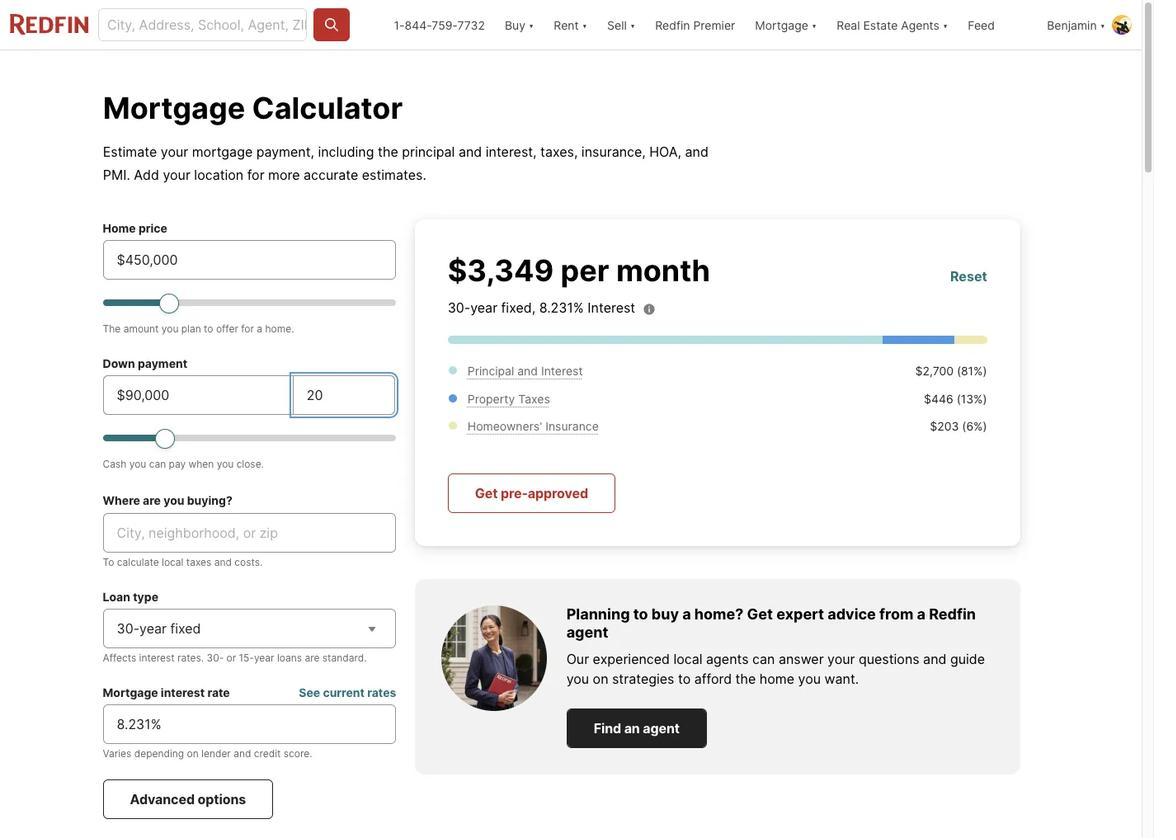Task type: vqa. For each thing, say whether or not it's contained in the screenshot.
offer,
no



Task type: describe. For each thing, give the bounding box(es) containing it.
you down answer
[[799, 671, 821, 687]]

pre-
[[501, 485, 528, 501]]

find an agent button
[[567, 709, 707, 748]]

taxes,
[[541, 144, 578, 160]]

estimate
[[103, 144, 157, 160]]

$446
[[924, 392, 954, 406]]

rent ▾ button
[[554, 0, 588, 50]]

1 horizontal spatial a
[[683, 605, 691, 623]]

rent
[[554, 18, 579, 32]]

City, neighborhood, or zip search field
[[103, 513, 397, 553]]

real estate agents ▾ button
[[827, 0, 958, 50]]

per
[[561, 253, 610, 289]]

year for fixed,
[[471, 300, 498, 316]]

sell ▾
[[608, 18, 636, 32]]

where
[[103, 494, 140, 508]]

sell ▾ button
[[608, 0, 636, 50]]

real estate agents ▾ link
[[837, 0, 949, 50]]

$2,700
[[916, 364, 954, 378]]

0 horizontal spatial can
[[149, 458, 166, 470]]

and inside our experienced local agents can answer your questions and guide you on strategies to afford the home you want.
[[924, 651, 947, 667]]

buy
[[652, 605, 679, 623]]

estimate your mortgage payment, including the principal and interest, taxes, insurance, hoa, and pmi. add your location for more accurate estimates.
[[103, 144, 709, 183]]

home?
[[695, 605, 744, 623]]

on inside our experienced local agents can answer your questions and guide you on strategies to afford the home you want.
[[593, 671, 609, 687]]

amount
[[124, 323, 159, 335]]

lender
[[201, 748, 231, 760]]

reset
[[951, 268, 988, 284]]

to inside our experienced local agents can answer your questions and guide you on strategies to afford the home you want.
[[678, 671, 691, 687]]

varies depending on lender and credit score.
[[103, 748, 312, 760]]

1-844-759-7732 link
[[394, 18, 485, 32]]

more
[[268, 167, 300, 183]]

loans
[[277, 652, 302, 664]]

or
[[227, 652, 236, 664]]

approved
[[528, 485, 589, 501]]

buy ▾ button
[[495, 0, 544, 50]]

and left the interest, at the left of page
[[459, 144, 482, 160]]

principal
[[468, 364, 514, 378]]

30- for 30-year fixed
[[117, 621, 140, 637]]

our
[[567, 651, 589, 667]]

cash
[[103, 458, 127, 470]]

mortgage for mortgage interest rate
[[103, 686, 158, 700]]

▾ for mortgage ▾
[[812, 18, 817, 32]]

advanced options
[[130, 792, 246, 808]]

when
[[189, 458, 214, 470]]

$446 (13%)
[[924, 392, 988, 406]]

property taxes link
[[468, 392, 550, 406]]

can inside our experienced local agents can answer your questions and guide you on strategies to afford the home you want.
[[753, 651, 775, 667]]

hoa,
[[650, 144, 682, 160]]

▾ for benjamin ▾
[[1101, 18, 1106, 32]]

down
[[103, 357, 135, 371]]

real estate agents ▾
[[837, 18, 949, 32]]

and left credit
[[234, 748, 251, 760]]

$2,700 (81%)
[[916, 364, 988, 378]]

0 vertical spatial your
[[161, 144, 188, 160]]

mortgage
[[192, 144, 253, 160]]

afford
[[695, 671, 732, 687]]

mortgage for mortgage ▾
[[755, 18, 809, 32]]

Home Price Slider range field
[[103, 293, 397, 313]]

30-year fixed, 8.231% interest
[[448, 300, 636, 316]]

loan type
[[103, 590, 158, 604]]

$203
[[930, 419, 959, 433]]

(6%)
[[963, 419, 988, 433]]

options
[[198, 792, 246, 808]]

affects
[[103, 652, 136, 664]]

1-
[[394, 18, 405, 32]]

strategies
[[612, 671, 675, 687]]

an
[[625, 720, 640, 737]]

calculate
[[117, 556, 159, 569]]

month
[[616, 253, 711, 289]]

standard.
[[323, 652, 367, 664]]

advice
[[828, 605, 876, 623]]

home
[[760, 671, 795, 687]]

redfin inside planning to buy a home? get expert advice from a redfin agent
[[929, 605, 976, 623]]

fixed,
[[501, 300, 536, 316]]

interest for affects
[[139, 652, 175, 664]]

8.231%
[[539, 300, 584, 316]]

to
[[103, 556, 114, 569]]

year for fixed
[[140, 621, 167, 637]]

the
[[103, 323, 121, 335]]

home.
[[265, 323, 294, 335]]

local for taxes
[[162, 556, 184, 569]]

buying?
[[187, 494, 233, 508]]

answer
[[779, 651, 824, 667]]

you down our
[[567, 671, 589, 687]]

location
[[194, 167, 244, 183]]

feed button
[[958, 0, 1038, 50]]

homeowners'
[[468, 419, 542, 433]]

mortgage for mortgage calculator
[[103, 90, 245, 126]]

submit search image
[[324, 17, 340, 33]]

get inside button
[[475, 485, 498, 501]]

you left the plan
[[162, 323, 179, 335]]

1 vertical spatial interest
[[541, 364, 583, 378]]

cash you can pay when you close.
[[103, 458, 264, 470]]

score.
[[284, 748, 312, 760]]

where are you buying?
[[103, 494, 233, 508]]

to inside planning to buy a home? get expert advice from a redfin agent
[[634, 605, 648, 623]]

sell
[[608, 18, 627, 32]]

accurate
[[304, 167, 358, 183]]

plan
[[181, 323, 201, 335]]

your inside our experienced local agents can answer your questions and guide you on strategies to afford the home you want.
[[828, 651, 855, 667]]

guide
[[951, 651, 986, 667]]



Task type: locate. For each thing, give the bounding box(es) containing it.
the down agents
[[736, 671, 756, 687]]

interest,
[[486, 144, 537, 160]]

1 horizontal spatial local
[[674, 651, 703, 667]]

1 vertical spatial interest
[[161, 686, 205, 700]]

5 ▾ from the left
[[943, 18, 949, 32]]

agent inside 'button'
[[643, 720, 680, 737]]

15-
[[239, 652, 254, 664]]

planning
[[567, 605, 630, 623]]

1 horizontal spatial year
[[254, 652, 275, 664]]

0 vertical spatial the
[[378, 144, 398, 160]]

▾ for sell ▾
[[630, 18, 636, 32]]

0 vertical spatial for
[[247, 167, 265, 183]]

questions
[[859, 651, 920, 667]]

1 horizontal spatial can
[[753, 651, 775, 667]]

$3,349
[[448, 253, 554, 289]]

your right the "add"
[[163, 167, 191, 183]]

close.
[[237, 458, 264, 470]]

to right the plan
[[204, 323, 213, 335]]

2 ▾ from the left
[[582, 18, 588, 32]]

2 horizontal spatial a
[[917, 605, 926, 623]]

down payment
[[103, 357, 187, 371]]

payment,
[[256, 144, 314, 160]]

interest for mortgage
[[161, 686, 205, 700]]

0 vertical spatial redfin
[[655, 18, 690, 32]]

you left buying? on the bottom
[[164, 494, 184, 508]]

0 vertical spatial local
[[162, 556, 184, 569]]

and right taxes
[[214, 556, 232, 569]]

1 horizontal spatial 30-
[[207, 652, 224, 664]]

planning to buy a home? get expert advice from a redfin agent
[[567, 605, 976, 641]]

None text field
[[117, 385, 280, 405], [117, 715, 383, 735], [117, 385, 280, 405], [117, 715, 383, 735]]

redfin premier button
[[646, 0, 746, 50]]

2 horizontal spatial 30-
[[448, 300, 471, 316]]

to calculate local taxes and costs.
[[103, 556, 263, 569]]

property
[[468, 392, 515, 406]]

2 vertical spatial to
[[678, 671, 691, 687]]

1 horizontal spatial the
[[736, 671, 756, 687]]

4 ▾ from the left
[[812, 18, 817, 32]]

1 vertical spatial to
[[634, 605, 648, 623]]

30- for 30-year fixed, 8.231% interest
[[448, 300, 471, 316]]

0 horizontal spatial a
[[257, 323, 263, 335]]

redfin up the guide at the right bottom
[[929, 605, 976, 623]]

on
[[593, 671, 609, 687], [187, 748, 199, 760]]

local inside our experienced local agents can answer your questions and guide you on strategies to afford the home you want.
[[674, 651, 703, 667]]

▾ for rent ▾
[[582, 18, 588, 32]]

1 vertical spatial redfin
[[929, 605, 976, 623]]

0 horizontal spatial interest
[[541, 364, 583, 378]]

0 horizontal spatial redfin
[[655, 18, 690, 32]]

30- left 'or'
[[207, 652, 224, 664]]

see
[[299, 686, 320, 700]]

expert
[[777, 605, 825, 623]]

get pre-approved button
[[448, 473, 616, 513]]

real
[[837, 18, 860, 32]]

mortgage
[[755, 18, 809, 32], [103, 90, 245, 126], [103, 686, 158, 700]]

mortgage up estimate
[[103, 90, 245, 126]]

principal
[[402, 144, 455, 160]]

2 vertical spatial 30-
[[207, 652, 224, 664]]

1 vertical spatial on
[[187, 748, 199, 760]]

your
[[161, 144, 188, 160], [163, 167, 191, 183], [828, 651, 855, 667]]

0 vertical spatial can
[[149, 458, 166, 470]]

0 vertical spatial year
[[471, 300, 498, 316]]

mortgage ▾
[[755, 18, 817, 32]]

the amount you plan to offer for a home.
[[103, 323, 294, 335]]

premier
[[694, 18, 736, 32]]

user photo image
[[1113, 15, 1132, 35]]

buy
[[505, 18, 526, 32]]

mortgage left real
[[755, 18, 809, 32]]

mortgage interest rate
[[103, 686, 230, 700]]

and right 'hoa,' on the right
[[685, 144, 709, 160]]

benjamin ▾
[[1048, 18, 1106, 32]]

2 vertical spatial year
[[254, 652, 275, 664]]

a left home.
[[257, 323, 263, 335]]

estimates.
[[362, 167, 427, 183]]

1 vertical spatial for
[[241, 323, 254, 335]]

1 vertical spatial the
[[736, 671, 756, 687]]

interest down the 30-year fixed
[[139, 652, 175, 664]]

1 vertical spatial year
[[140, 621, 167, 637]]

our experienced local agents can answer your questions and guide you on strategies to afford the home you want.
[[567, 651, 986, 687]]

a right buy
[[683, 605, 691, 623]]

benjamin
[[1048, 18, 1097, 32]]

interest up taxes
[[541, 364, 583, 378]]

0 horizontal spatial 30-
[[117, 621, 140, 637]]

advanced options button
[[103, 780, 273, 820]]

30- down $3,349
[[448, 300, 471, 316]]

year left the fixed,
[[471, 300, 498, 316]]

0 horizontal spatial to
[[204, 323, 213, 335]]

buy ▾ button
[[505, 0, 534, 50]]

0 vertical spatial get
[[475, 485, 498, 501]]

0 horizontal spatial agent
[[567, 624, 609, 641]]

get inside planning to buy a home? get expert advice from a redfin agent
[[747, 605, 773, 623]]

for inside 'estimate your mortgage payment, including the principal and interest, taxes, insurance, hoa, and pmi. add your location for more accurate estimates.'
[[247, 167, 265, 183]]

a right from
[[917, 605, 926, 623]]

payment
[[138, 357, 187, 371]]

to left buy
[[634, 605, 648, 623]]

calculator
[[252, 90, 403, 126]]

▾ right rent
[[582, 18, 588, 32]]

the inside our experienced local agents can answer your questions and guide you on strategies to afford the home you want.
[[736, 671, 756, 687]]

redfin premier
[[655, 18, 736, 32]]

1 vertical spatial your
[[163, 167, 191, 183]]

for left more
[[247, 167, 265, 183]]

your up want.
[[828, 651, 855, 667]]

▾ right buy
[[529, 18, 534, 32]]

1 vertical spatial agent
[[643, 720, 680, 737]]

▾ left real
[[812, 18, 817, 32]]

1 horizontal spatial are
[[305, 652, 320, 664]]

0 vertical spatial mortgage
[[755, 18, 809, 32]]

homeowners' insurance
[[468, 419, 599, 433]]

the up estimates.
[[378, 144, 398, 160]]

1 ▾ from the left
[[529, 18, 534, 32]]

credit
[[254, 748, 281, 760]]

$203 (6%)
[[930, 419, 988, 433]]

0 horizontal spatial are
[[143, 494, 161, 508]]

0 vertical spatial are
[[143, 494, 161, 508]]

year left fixed
[[140, 621, 167, 637]]

1 horizontal spatial on
[[593, 671, 609, 687]]

are right the loans
[[305, 652, 320, 664]]

want.
[[825, 671, 859, 687]]

can left pay
[[149, 458, 166, 470]]

on down experienced
[[593, 671, 609, 687]]

rate
[[207, 686, 230, 700]]

1 horizontal spatial interest
[[588, 300, 636, 316]]

1 horizontal spatial redfin
[[929, 605, 976, 623]]

0 horizontal spatial the
[[378, 144, 398, 160]]

▾ right agents on the top right of the page
[[943, 18, 949, 32]]

varies
[[103, 748, 132, 760]]

buy ▾
[[505, 18, 534, 32]]

and up taxes
[[518, 364, 538, 378]]

759-
[[432, 18, 458, 32]]

advanced
[[130, 792, 195, 808]]

0 horizontal spatial local
[[162, 556, 184, 569]]

you right when
[[217, 458, 234, 470]]

principal and interest
[[468, 364, 583, 378]]

0 vertical spatial interest
[[139, 652, 175, 664]]

principal and interest link
[[468, 364, 583, 378]]

rent ▾ button
[[544, 0, 598, 50]]

home price
[[103, 221, 167, 235]]

redfin left premier
[[655, 18, 690, 32]]

agent image
[[441, 605, 547, 711]]

agent inside planning to buy a home? get expert advice from a redfin agent
[[567, 624, 609, 641]]

from
[[880, 605, 914, 623]]

can up home at the right bottom of the page
[[753, 651, 775, 667]]

you right the cash
[[129, 458, 146, 470]]

rates
[[367, 686, 397, 700]]

loan
[[103, 590, 130, 604]]

pmi.
[[103, 167, 130, 183]]

interest down per
[[588, 300, 636, 316]]

City, Address, School, Agent, ZIP search field
[[98, 8, 307, 41]]

reset button
[[951, 266, 988, 286]]

0 vertical spatial on
[[593, 671, 609, 687]]

0 horizontal spatial year
[[140, 621, 167, 637]]

are
[[143, 494, 161, 508], [305, 652, 320, 664]]

0 vertical spatial agent
[[567, 624, 609, 641]]

your right estimate
[[161, 144, 188, 160]]

to left afford
[[678, 671, 691, 687]]

local left taxes
[[162, 556, 184, 569]]

redfin inside button
[[655, 18, 690, 32]]

0 horizontal spatial get
[[475, 485, 498, 501]]

get left pre-
[[475, 485, 498, 501]]

mortgage down affects
[[103, 686, 158, 700]]

get pre-approved
[[475, 485, 589, 501]]

pay
[[169, 458, 186, 470]]

1 vertical spatial are
[[305, 652, 320, 664]]

rates.
[[177, 652, 204, 664]]

▾ right sell at the top right
[[630, 18, 636, 32]]

1 horizontal spatial agent
[[643, 720, 680, 737]]

0 vertical spatial interest
[[588, 300, 636, 316]]

mortgage inside dropdown button
[[755, 18, 809, 32]]

interest down rates.
[[161, 686, 205, 700]]

0 horizontal spatial on
[[187, 748, 199, 760]]

local for agents
[[674, 651, 703, 667]]

insurance
[[546, 419, 599, 433]]

get left expert at the bottom right of page
[[747, 605, 773, 623]]

2 horizontal spatial to
[[678, 671, 691, 687]]

2 horizontal spatial year
[[471, 300, 498, 316]]

find an agent
[[594, 720, 680, 737]]

1 vertical spatial 30-
[[117, 621, 140, 637]]

agent right an
[[643, 720, 680, 737]]

offer
[[216, 323, 238, 335]]

agent down planning
[[567, 624, 609, 641]]

homeowners' insurance link
[[468, 419, 599, 433]]

0 vertical spatial 30-
[[448, 300, 471, 316]]

1 vertical spatial can
[[753, 651, 775, 667]]

1 vertical spatial get
[[747, 605, 773, 623]]

mortgage ▾ button
[[746, 0, 827, 50]]

estate
[[864, 18, 898, 32]]

experienced
[[593, 651, 670, 667]]

30- up affects
[[117, 621, 140, 637]]

year
[[471, 300, 498, 316], [140, 621, 167, 637], [254, 652, 275, 664]]

fixed
[[170, 621, 201, 637]]

0 vertical spatial to
[[204, 323, 213, 335]]

taxes
[[186, 556, 212, 569]]

and
[[459, 144, 482, 160], [685, 144, 709, 160], [518, 364, 538, 378], [214, 556, 232, 569], [924, 651, 947, 667], [234, 748, 251, 760]]

see current rates link
[[299, 684, 397, 702]]

home
[[103, 221, 136, 235]]

30-
[[448, 300, 471, 316], [117, 621, 140, 637], [207, 652, 224, 664]]

sell ▾ button
[[598, 0, 646, 50]]

interest
[[588, 300, 636, 316], [541, 364, 583, 378]]

agents
[[707, 651, 749, 667]]

add
[[134, 167, 159, 183]]

on left the lender
[[187, 748, 199, 760]]

$3,349 per month
[[448, 253, 711, 289]]

None text field
[[117, 250, 383, 270], [307, 385, 382, 405], [117, 250, 383, 270], [307, 385, 382, 405]]

affects interest rates. 30- or 15-year loans are standard.
[[103, 652, 367, 664]]

3 ▾ from the left
[[630, 18, 636, 32]]

2 vertical spatial your
[[828, 651, 855, 667]]

the inside 'estimate your mortgage payment, including the principal and interest, taxes, insurance, hoa, and pmi. add your location for more accurate estimates.'
[[378, 144, 398, 160]]

see current rates
[[299, 686, 397, 700]]

costs.
[[235, 556, 263, 569]]

1 vertical spatial local
[[674, 651, 703, 667]]

6 ▾ from the left
[[1101, 18, 1106, 32]]

▾ left user photo
[[1101, 18, 1106, 32]]

year left the loans
[[254, 652, 275, 664]]

1 horizontal spatial get
[[747, 605, 773, 623]]

1 vertical spatial mortgage
[[103, 90, 245, 126]]

and left the guide at the right bottom
[[924, 651, 947, 667]]

1 horizontal spatial to
[[634, 605, 648, 623]]

▾ for buy ▾
[[529, 18, 534, 32]]

are right the where
[[143, 494, 161, 508]]

get
[[475, 485, 498, 501], [747, 605, 773, 623]]

for right offer at the left
[[241, 323, 254, 335]]

local up afford
[[674, 651, 703, 667]]

Down Payment Slider range field
[[103, 428, 397, 448]]

2 vertical spatial mortgage
[[103, 686, 158, 700]]



